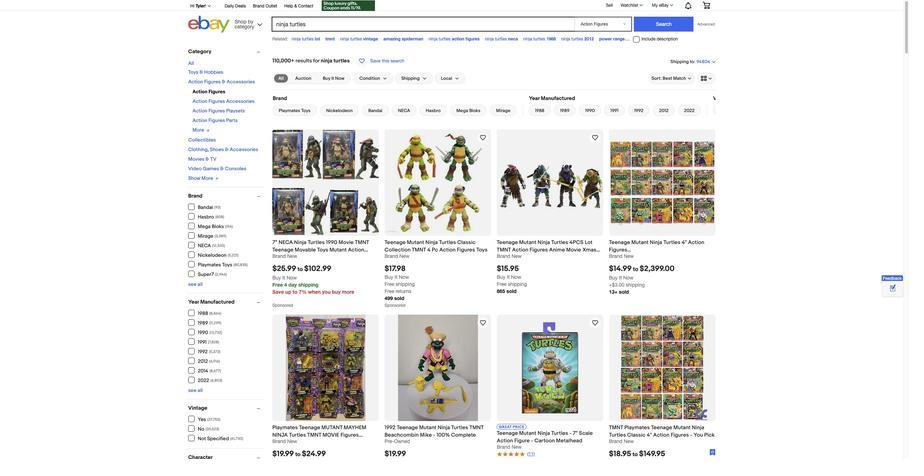 Task type: describe. For each thing, give the bounding box(es) containing it.
mutant
[[322, 425, 343, 432]]

up
[[285, 289, 291, 295]]

shipping for shipping
[[401, 76, 420, 81]]

nickelodeon for nickelodeon
[[326, 108, 353, 114]]

rangers
[[613, 36, 629, 42]]

yes
[[198, 417, 206, 423]]

all for brand
[[198, 282, 203, 288]]

accessories for action figures action figures accessories action figures playsets action figures parts
[[226, 98, 255, 104]]

no
[[198, 426, 204, 432]]

buy right auction link
[[323, 76, 330, 81]]

mirage for mirage (3,389)
[[198, 233, 213, 239]]

ninja turtles lot
[[292, 36, 320, 42]]

brand new up $19.99 to $24.99
[[272, 439, 297, 445]]

nickelodeon link
[[320, 105, 359, 116]]

collectibles
[[188, 137, 216, 143]]

movie inside teenage mutant ninja turtles 4pcs lot tmnt action figures anime movie xmas gift
[[566, 247, 581, 254]]

new up $19.99 to $24.99
[[287, 439, 297, 445]]

- up metalhead
[[570, 431, 572, 437]]

$25.99 to $102.99 buy it now free 4 day shipping save up to 7% when you buy more
[[272, 265, 354, 295]]

tmnt for teenage mutant ninja turtles 4pcs lot tmnt action figures anime movie xmas gift
[[497, 247, 511, 254]]

to for $14.99
[[633, 266, 638, 273]]

4pcs
[[570, 239, 584, 246]]

video games & consoles link
[[188, 166, 246, 172]]

playmates teenage mutant mayhem ninja turtles tmnt movie figures choose your fav
[[272, 425, 366, 447]]

(93)
[[214, 205, 221, 210]]

more button
[[193, 127, 210, 133]]

save inside button
[[370, 58, 381, 64]]

brand up the bandai (93)
[[188, 193, 203, 200]]

2012 link
[[653, 105, 675, 116]]

to right the up
[[293, 289, 297, 295]]

your
[[293, 440, 304, 447]]

brand new for $25.99
[[272, 254, 297, 259]]

ninja for vintage
[[340, 37, 349, 42]]

teenage mutant ninja turtles - 7" scale action figure - cartoon metalhead link
[[497, 430, 603, 445]]

+
[[291, 58, 294, 64]]

figures down action figures playsets link
[[208, 118, 225, 124]]

save inside $25.99 to $102.99 buy it now free 4 day shipping save up to 7% when you buy more
[[272, 289, 284, 295]]

turtles inside teenage mutant ninja turtles 4" action figures bebp/rocksteady,leo,raph,mike/don
[[664, 239, 681, 246]]

$149.95
[[639, 450, 665, 459]]

turtles inside playmates teenage mutant mayhem ninja turtles tmnt movie figures choose your fav
[[289, 432, 306, 439]]

listing options selector. gallery view selected. image
[[701, 76, 712, 81]]

mutant inside the teenage mutant ninja turtles classic collection tmnt 4 pc action figures toys brand new
[[407, 239, 424, 246]]

1991 link
[[605, 105, 625, 116]]

figures inside teenage mutant ninja turtles 4" action figures bebp/rocksteady,leo,raph,mike/don
[[609, 247, 627, 254]]

see all button for year manufactured
[[188, 388, 203, 394]]

teenage mutant ninja turtles - 7" scale action figure - cartoon metalhead image
[[497, 315, 603, 422]]

sell link
[[603, 3, 616, 8]]

13+
[[609, 289, 618, 295]]

tmnt for 7" neca ninja turtles 1990 movie tmnt teenage movable toys mutant action figure
[[355, 239, 369, 246]]

7" inside great price teenage mutant ninja turtles - 7" scale action figure - cartoon metalhead brand new
[[573, 431, 578, 437]]

brand new for $14.99
[[609, 254, 634, 259]]

1990 link
[[579, 105, 601, 116]]

brand new for $15.95
[[497, 254, 522, 259]]

new inside great price teenage mutant ninja turtles - 7" scale action figure - cartoon metalhead brand new
[[512, 445, 522, 450]]

playmates teenage mutant mayhem ninja turtles tmnt movie figures choose your fav link
[[272, 425, 379, 447]]

my ebay link
[[648, 1, 677, 10]]

toys inside the teenage mutant ninja turtles classic collection tmnt 4 pc action figures toys brand new
[[476, 247, 488, 254]]

1989 link
[[554, 105, 576, 116]]

super7 (2,946)
[[198, 272, 227, 278]]

choose
[[272, 440, 292, 447]]

category
[[188, 48, 211, 55]]

great price button
[[497, 425, 527, 430]]

sort:
[[652, 76, 662, 81]]

turtles inside great price teenage mutant ninja turtles - 7" scale action figure - cartoon metalhead brand new
[[551, 431, 568, 437]]

games
[[203, 166, 219, 172]]

playmates toys
[[279, 108, 311, 114]]

turtles for 1988
[[533, 37, 545, 42]]

turtles inside main content
[[334, 58, 350, 64]]

none submit inside shop by category banner
[[634, 17, 694, 32]]

All selected text field
[[278, 75, 284, 82]]

now inside $15.95 buy it now free shipping 865 sold
[[511, 275, 521, 280]]

(8,864)
[[209, 311, 221, 316]]

teenage mutant ninja turtles 4" action figures bebp/rocksteady,leo,raph,mike/don
[[609, 239, 705, 261]]

toys & hobbies
[[188, 69, 223, 75]]

action figures & accessories link
[[188, 79, 255, 85]]

$18.95
[[609, 450, 631, 459]]

sold for $14.99
[[619, 289, 629, 295]]

figures down action figures & accessories
[[209, 89, 225, 95]]

0 vertical spatial more
[[193, 127, 204, 133]]

+$3.00
[[609, 282, 625, 288]]

1 vertical spatial vintage
[[188, 405, 207, 412]]

turtles inside "7" neca ninja turtles 1990 movie tmnt teenage movable toys mutant action figure"
[[308, 239, 325, 246]]

1 vertical spatial more
[[201, 175, 213, 181]]

all inside main content
[[278, 76, 284, 81]]

hobbies
[[204, 69, 223, 75]]

1 vertical spatial year
[[188, 299, 199, 306]]

playmates for playmates teenage mutant mayhem ninja turtles tmnt movie figures choose your fav
[[272, 425, 298, 432]]

action figures & accessories
[[188, 79, 255, 85]]

mega bloks
[[456, 108, 481, 114]]

price
[[513, 425, 525, 430]]

specified
[[207, 436, 229, 442]]

1 horizontal spatial manufactured
[[541, 95, 575, 102]]

1 horizontal spatial vintage
[[713, 95, 732, 102]]

turtles for lot
[[302, 37, 314, 42]]

figures inside teenage mutant ninja turtles 4pcs lot tmnt action figures anime movie xmas gift
[[530, 247, 548, 254]]

action inside great price teenage mutant ninja turtles - 7" scale action figure - cartoon metalhead brand new
[[497, 438, 513, 445]]

hasbro for hasbro
[[426, 108, 441, 114]]

0 vertical spatial 2012
[[584, 36, 594, 42]]

bandai link
[[362, 105, 389, 116]]

buy it now link
[[319, 74, 349, 83]]

now inside $25.99 to $102.99 buy it now free 4 day shipping save up to 7% when you buy more
[[287, 275, 297, 281]]

teenage inside "7" neca ninja turtles 1990 movie tmnt teenage movable toys mutant action figure"
[[272, 247, 294, 254]]

1 horizontal spatial year
[[529, 95, 540, 102]]

bloks for mega bloks (154)
[[212, 224, 224, 230]]

it inside $14.99 to $2,399.00 buy it now +$3.00 shipping 13+ sold
[[619, 275, 622, 281]]

0 vertical spatial 1988
[[547, 36, 556, 42]]

local
[[441, 76, 452, 81]]

1988 for 1988 (8,864)
[[198, 311, 208, 317]]

tmnt playmates teenage mutant ninja turtles classic 4" action figures - you pick heading
[[609, 425, 715, 439]]

brand inside great price teenage mutant ninja turtles - 7" scale action figure - cartoon metalhead brand new
[[497, 445, 510, 450]]

neca link
[[392, 105, 416, 116]]

tmnt
[[325, 36, 335, 42]]

action inside the teenage mutant ninja turtles classic collection tmnt 4 pc action figures toys brand new
[[439, 247, 456, 254]]

free inside $25.99 to $102.99 buy it now free 4 day shipping save up to 7% when you buy more
[[272, 282, 283, 288]]

movies
[[188, 156, 204, 162]]

main content containing $25.99
[[270, 45, 733, 460]]

mayhem
[[344, 425, 366, 432]]

7" inside "7" neca ninja turtles 1990 movie tmnt teenage movable toys mutant action figure"
[[272, 239, 277, 246]]

brand inside the teenage mutant ninja turtles classic collection tmnt 4 pc action figures toys brand new
[[385, 254, 398, 259]]

action inside teenage mutant ninja turtles 4pcs lot tmnt action figures anime movie xmas gift
[[512, 247, 529, 254]]

sold for $17.98
[[394, 296, 404, 302]]

toys inside "7" neca ninja turtles 1990 movie tmnt teenage movable toys mutant action figure"
[[317, 247, 328, 254]]

action inside tmnt playmates teenage mutant ninja turtles classic 4" action figures - you pick brand new
[[653, 432, 670, 439]]

sold inside $15.95 buy it now free shipping 865 sold
[[507, 288, 517, 295]]

ninja inside great price teenage mutant ninja turtles - 7" scale action figure - cartoon metalhead brand new
[[538, 431, 550, 437]]

mutant inside tmnt playmates teenage mutant ninja turtles classic 4" action figures - you pick brand new
[[674, 425, 691, 432]]

$19.99 to $24.99
[[272, 450, 326, 459]]

brand up playmates toys link
[[273, 95, 287, 102]]

action figures playsets link
[[193, 108, 245, 114]]

0 vertical spatial year manufactured
[[529, 95, 575, 102]]

shipping inside $14.99 to $2,399.00 buy it now +$3.00 shipping 13+ sold
[[626, 282, 645, 288]]

mutant inside 1992 teenage mutant ninja turtles tmnt beachcombin mike - 100% complete pre-owned
[[419, 425, 436, 432]]

1989 (11,299)
[[198, 320, 221, 326]]

& left hobbies
[[200, 69, 203, 75]]

1992 for teenage
[[385, 425, 396, 432]]

not specified (61,730)
[[198, 436, 243, 442]]

it down 110,000 + results for ninja turtles
[[331, 76, 334, 81]]

show more
[[188, 175, 213, 181]]

& down hobbies
[[222, 79, 226, 85]]

figures down hobbies
[[204, 79, 221, 85]]

free inside $15.95 buy it now free shipping 865 sold
[[497, 282, 507, 287]]

!
[[205, 4, 206, 9]]

ninja turtles neca
[[485, 36, 518, 42]]

7" neca ninja turtles 1990 movie tmnt teenage movable toys mutant action figure image
[[272, 130, 379, 236]]

teenage mutant ninja turtles classic collection tmnt 4 pc action figures toys heading
[[385, 239, 488, 254]]

include
[[642, 37, 656, 42]]

0 horizontal spatial all
[[188, 60, 194, 66]]

tmnt inside 1992 teenage mutant ninja turtles tmnt beachcombin mike - 100% complete pre-owned
[[470, 425, 484, 432]]

fav
[[306, 440, 314, 447]]

$19.99 for $19.99 to $24.99
[[272, 450, 294, 459]]

to for $18.95
[[633, 452, 638, 459]]

brand left your
[[272, 439, 286, 445]]

4" inside teenage mutant ninja turtles 4" action figures bebp/rocksteady,leo,raph,mike/don
[[682, 239, 687, 246]]

(61,730)
[[230, 437, 243, 441]]

(5,373)
[[209, 350, 220, 354]]

watchlist
[[621, 3, 638, 8]]

figures inside tmnt playmates teenage mutant ninja turtles classic 4" action figures - you pick brand new
[[671, 432, 689, 439]]

category button
[[188, 48, 264, 55]]

ninja turtles 1988
[[523, 36, 556, 42]]

action inside teenage mutant ninja turtles 4" action figures bebp/rocksteady,leo,raph,mike/don
[[688, 239, 705, 246]]

2022 for 2022
[[684, 108, 695, 114]]

hasbro link
[[420, 105, 447, 116]]

tmnt link
[[325, 36, 335, 42]]

playmates toys link
[[273, 105, 317, 116]]

teenage mutant ninja turtles classic collection tmnt 4 pc action figures toys brand new
[[385, 239, 488, 259]]

1988 for 1988
[[535, 108, 545, 114]]

& right games
[[220, 166, 224, 172]]

teenage mutant ninja turtles - 7" scale action figure - cartoon metalhead heading
[[497, 431, 593, 445]]

100%
[[437, 432, 450, 439]]

110,000 + results for ninja turtles
[[272, 58, 350, 64]]

ninja for lot
[[292, 37, 301, 42]]

great
[[499, 425, 512, 430]]

1990 for 1990
[[585, 108, 595, 114]]

$15.95 buy it now free shipping 865 sold
[[497, 265, 527, 295]]

see all for year manufactured
[[188, 388, 203, 394]]

tmnt for playmates teenage mutant mayhem ninja turtles tmnt movie figures choose your fav
[[307, 432, 321, 439]]

year manufactured button
[[188, 299, 264, 306]]

buy inside $17.98 buy it now free shipping free returns 499 sold
[[385, 275, 393, 280]]

figures up action figures parts 'link'
[[208, 108, 225, 114]]

(11)
[[527, 452, 535, 457]]

mutant inside "7" neca ninja turtles 1990 movie tmnt teenage movable toys mutant action figure"
[[330, 247, 347, 254]]

new inside tmnt playmates teenage mutant ninja turtles classic 4" action figures - you pick brand new
[[624, 439, 634, 445]]

my ebay
[[652, 3, 669, 8]]

watchlist link
[[617, 1, 646, 10]]

new up $25.99
[[287, 254, 297, 259]]

0 horizontal spatial manufactured
[[200, 299, 235, 306]]

bandai for bandai
[[368, 108, 382, 114]]

ninja turtles 2012
[[561, 36, 594, 42]]

my
[[652, 3, 658, 8]]

brand inside tmnt playmates teenage mutant ninja turtles classic 4" action figures - you pick brand new
[[609, 439, 623, 445]]

watch teenage mutant ninja turtles - 7" scale action figure - cartoon metalhead image
[[591, 319, 600, 328]]

buy inside $15.95 buy it now free shipping 865 sold
[[497, 275, 506, 280]]

daily deals link
[[225, 2, 246, 10]]

0 horizontal spatial all link
[[188, 60, 194, 66]]

see for year manufactured
[[188, 388, 197, 394]]

turtles inside 1992 teenage mutant ninja turtles tmnt beachcombin mike - 100% complete pre-owned
[[451, 425, 468, 432]]

shipping for shipping to : 94804
[[671, 59, 689, 65]]

hasbro for hasbro (808)
[[198, 214, 214, 220]]

watch 1992 teenage mutant ninja turtles tmnt beachcombin mike - 100% complete image
[[479, 319, 487, 328]]

figures inside playmates teenage mutant mayhem ninja turtles tmnt movie figures choose your fav
[[341, 432, 359, 439]]

$14.99
[[609, 265, 632, 274]]

ninja inside tmnt playmates teenage mutant ninja turtles classic 4" action figures - you pick brand new
[[692, 425, 704, 432]]

vintage button
[[188, 405, 264, 412]]

$19.99 for $19.99
[[385, 450, 406, 459]]

brand inside account navigation
[[253, 4, 264, 9]]

buy inside $14.99 to $2,399.00 buy it now +$3.00 shipping 13+ sold
[[609, 275, 618, 281]]

brand up $15.95
[[497, 254, 510, 259]]

tmnt playmates teenage mutant ninja turtles classic 4" action figures - you pick brand new
[[609, 425, 715, 445]]

nickelodeon (5,221)
[[198, 252, 238, 258]]

$102.99
[[304, 265, 332, 274]]

outlet
[[266, 4, 277, 9]]

2014
[[198, 368, 208, 374]]

nickelodeon for nickelodeon (5,221)
[[198, 252, 227, 258]]



Task type: locate. For each thing, give the bounding box(es) containing it.
1 vertical spatial mirage
[[198, 233, 213, 239]]

0 horizontal spatial 1990
[[198, 330, 208, 336]]

1988 inside 1988 link
[[535, 108, 545, 114]]

mega down the hasbro (808)
[[198, 224, 211, 230]]

1 horizontal spatial 7"
[[573, 431, 578, 437]]

1992 teenage mutant ninja turtles tmnt beachcombin mike - 100% complete heading
[[385, 425, 484, 439]]

watch teenage mutant ninja turtles 4pcs lot tmnt action figures anime movie xmas gift image
[[591, 134, 600, 142]]

1 see all button from the top
[[188, 282, 203, 288]]

0 vertical spatial 1991
[[611, 108, 619, 114]]

2 horizontal spatial 2012
[[659, 108, 669, 114]]

pre-
[[385, 439, 394, 445]]

turtles inside ninja turtles 1988
[[533, 37, 545, 42]]

shipping down search
[[401, 76, 420, 81]]

mega bloks (154)
[[198, 224, 233, 230]]

1 horizontal spatial classic
[[627, 432, 646, 439]]

2012 for 2012 (6,916)
[[198, 359, 208, 365]]

ninja inside ninja turtles 2012
[[561, 37, 570, 42]]

now left 'condition'
[[335, 76, 344, 81]]

it down $17.98
[[395, 275, 398, 280]]

1 vertical spatial 1992
[[198, 349, 208, 355]]

it inside $25.99 to $102.99 buy it now free 4 day shipping save up to 7% when you buy more
[[282, 275, 285, 281]]

teenage inside teenage mutant ninja turtles 4" action figures bebp/rocksteady,leo,raph,mike/don
[[609, 239, 630, 246]]

now inside buy it now link
[[335, 76, 344, 81]]

get the coupon image
[[322, 0, 375, 11]]

figure inside great price teenage mutant ninja turtles - 7" scale action figure - cartoon metalhead brand new
[[514, 438, 530, 445]]

2012 left power
[[584, 36, 594, 42]]

$15.95
[[497, 265, 519, 274]]

buy down $25.99
[[272, 275, 281, 281]]

2 see all from the top
[[188, 388, 203, 394]]

clothing,
[[188, 147, 209, 153]]

1992 teenage mutant ninja turtles tmnt beachcombin mike - 100% complete pre-owned
[[385, 425, 484, 445]]

ninja inside the teenage mutant ninja turtles classic collection tmnt 4 pc action figures toys brand new
[[426, 239, 438, 246]]

1 all from the top
[[198, 282, 203, 288]]

1991 left (7,828)
[[198, 339, 207, 345]]

tmnt inside "7" neca ninja turtles 1990 movie tmnt teenage movable toys mutant action figure"
[[355, 239, 369, 246]]

playmates teenage mutant mayhem ninja turtles tmnt movie figures choose your fav image
[[286, 315, 365, 422]]

2 vertical spatial accessories
[[230, 147, 258, 153]]

1 vertical spatial all
[[278, 76, 284, 81]]

turtles left lot
[[302, 37, 314, 42]]

ninja
[[294, 239, 307, 246], [426, 239, 438, 246], [538, 239, 550, 246], [650, 239, 662, 246], [438, 425, 450, 432], [692, 425, 704, 432], [538, 431, 550, 437]]

Search for anything text field
[[273, 17, 573, 31]]

to for $25.99
[[298, 266, 303, 273]]

ninja inside teenage mutant ninja turtles 4pcs lot tmnt action figures anime movie xmas gift
[[538, 239, 550, 246]]

1989 for 1989
[[560, 108, 570, 114]]

0 horizontal spatial bloks
[[212, 224, 224, 230]]

7" up metalhead
[[573, 431, 578, 437]]

1 vertical spatial movie
[[566, 247, 581, 254]]

1 $19.99 from the left
[[272, 450, 294, 459]]

teenage mutant ninja turtles 4" action figures bebp/rocksteady,leo,raph,mike/don image
[[609, 139, 716, 227]]

teenage up gift on the right of page
[[497, 239, 518, 246]]

ninja inside 1992 teenage mutant ninja turtles tmnt beachcombin mike - 100% complete pre-owned
[[438, 425, 450, 432]]

mirage for mirage
[[496, 108, 511, 114]]

ninja for 1988
[[523, 37, 532, 42]]

0 vertical spatial see
[[188, 282, 197, 288]]

all for year manufactured
[[198, 388, 203, 394]]

shipping
[[396, 282, 415, 287], [508, 282, 527, 287], [298, 282, 319, 288], [626, 282, 645, 288]]

mirage
[[496, 108, 511, 114], [198, 233, 213, 239]]

0 vertical spatial mirage
[[496, 108, 511, 114]]

teenage mutant ninja turtles 4pcs lot tmnt action figures anime movie xmas gift heading
[[497, 239, 600, 261]]

0 vertical spatial all link
[[188, 60, 194, 66]]

nickelodeon down neca (12,533)
[[198, 252, 227, 258]]

pc
[[432, 247, 438, 254]]

sold inside $14.99 to $2,399.00 buy it now +$3.00 shipping 13+ sold
[[619, 289, 629, 295]]

0 vertical spatial see all button
[[188, 282, 203, 288]]

all link down 110,000
[[274, 74, 288, 83]]

0 vertical spatial classic
[[457, 239, 476, 246]]

new right gift on the right of page
[[512, 254, 522, 259]]

ninja right tmnt
[[340, 37, 349, 42]]

see all button down 2022 (6,803) at the bottom
[[188, 388, 203, 394]]

1992 (5,373)
[[198, 349, 220, 355]]

0 horizontal spatial classic
[[457, 239, 476, 246]]

ninja inside teenage mutant ninja turtles 4" action figures bebp/rocksteady,leo,raph,mike/don
[[650, 239, 662, 246]]

turtles inside ninja turtles neca
[[495, 37, 507, 42]]

figure down price
[[514, 438, 530, 445]]

neca
[[508, 36, 518, 42]]

free
[[385, 282, 394, 287], [497, 282, 507, 287], [272, 282, 283, 288], [385, 289, 394, 295]]

0 horizontal spatial mega
[[198, 224, 211, 230]]

mirage (3,389)
[[198, 233, 226, 239]]

save this search button
[[354, 55, 406, 67]]

$24.99
[[302, 450, 326, 459]]

accessories up playsets
[[226, 98, 255, 104]]

2 see all button from the top
[[188, 388, 203, 394]]

year manufactured up 1988 link
[[529, 95, 575, 102]]

this
[[382, 58, 389, 64]]

nickelodeon down buy it now link on the top of the page
[[326, 108, 353, 114]]

you
[[694, 432, 703, 439]]

1992 teenage mutant ninja turtles tmnt beachcombin mike - 100% complete image
[[398, 315, 478, 422]]

teenage mutant ninja turtles 4pcs lot tmnt action figures anime movie xmas gift image
[[497, 130, 603, 236]]

1 vertical spatial 1988
[[535, 108, 545, 114]]

tv
[[210, 156, 216, 162]]

2022 for 2022 (6,803)
[[198, 378, 209, 384]]

1 see from the top
[[188, 282, 197, 288]]

buy down $15.95
[[497, 275, 506, 280]]

action
[[452, 36, 464, 42]]

year up 1988 link
[[529, 95, 540, 102]]

it inside $15.95 buy it now free shipping 865 sold
[[507, 275, 510, 280]]

teenage inside tmnt playmates teenage mutant ninja turtles classic 4" action figures - you pick brand new
[[651, 425, 672, 432]]

figure inside "7" neca ninja turtles 1990 movie tmnt teenage movable toys mutant action figure"
[[272, 254, 288, 261]]

0 vertical spatial 1992
[[634, 108, 644, 114]]

figures left anime
[[530, 247, 548, 254]]

figure
[[272, 254, 288, 261], [514, 438, 530, 445]]

mutant inside great price teenage mutant ninja turtles - 7" scale action figure - cartoon metalhead brand new
[[519, 431, 536, 437]]

more down games
[[201, 175, 213, 181]]

hasbro right neca 'link'
[[426, 108, 441, 114]]

to right $14.99
[[633, 266, 638, 273]]

mirage link
[[490, 105, 517, 116]]

brand up $25.99
[[272, 254, 286, 259]]

figures up action figures playsets link
[[208, 98, 225, 104]]

1 horizontal spatial movie
[[566, 247, 581, 254]]

2 $19.99 from the left
[[385, 450, 406, 459]]

ninja right neca
[[523, 37, 532, 42]]

turtles inside the ninja turtles vintage
[[350, 37, 362, 42]]

1 horizontal spatial year manufactured
[[529, 95, 575, 102]]

now inside $14.99 to $2,399.00 buy it now +$3.00 shipping 13+ sold
[[623, 275, 634, 281]]

figures up $14.99
[[609, 247, 627, 254]]

action inside "7" neca ninja turtles 1990 movie tmnt teenage movable toys mutant action figure"
[[348, 247, 364, 254]]

teenage mutant ninja turtles 4" action figures bebp/rocksteady,leo,raph,mike/don heading
[[609, 239, 705, 261]]

amazing
[[383, 36, 401, 42]]

2012 for 2012
[[659, 108, 669, 114]]

shipping inside $25.99 to $102.99 buy it now free 4 day shipping save up to 7% when you buy more
[[298, 282, 319, 288]]

0 vertical spatial bandai
[[368, 108, 382, 114]]

2 horizontal spatial neca
[[398, 108, 410, 114]]

sold down +$3.00
[[619, 289, 629, 295]]

figures right pc at the left of page
[[457, 247, 475, 254]]

1992 right 1991 link
[[634, 108, 644, 114]]

1 vertical spatial 2022
[[198, 378, 209, 384]]

4 for ninja
[[427, 247, 431, 254]]

1988 up 1989 (11,299)
[[198, 311, 208, 317]]

amazing spiderman
[[383, 36, 423, 42]]

turtles inside teenage mutant ninja turtles 4pcs lot tmnt action figures anime movie xmas gift
[[551, 239, 568, 246]]

(12,533)
[[212, 243, 225, 248]]

figures
[[466, 36, 480, 42]]

brand up $14.99
[[609, 254, 623, 259]]

lot
[[315, 36, 320, 42]]

$19.99
[[272, 450, 294, 459], [385, 450, 406, 459]]

$17.98
[[385, 265, 406, 274]]

teenage inside playmates teenage mutant mayhem ninja turtles tmnt movie figures choose your fav
[[299, 425, 320, 432]]

0 vertical spatial all
[[198, 282, 203, 288]]

(808)
[[215, 215, 224, 219]]

figures left you
[[671, 432, 689, 439]]

0 horizontal spatial 1989
[[198, 320, 208, 326]]

turtles for action
[[439, 37, 451, 42]]

1 horizontal spatial 1989
[[560, 108, 570, 114]]

ninja up "cartoon"
[[538, 431, 550, 437]]

1 vertical spatial classic
[[627, 432, 646, 439]]

tyler
[[196, 3, 205, 9]]

1 vertical spatial see
[[188, 388, 197, 394]]

turtles inside ninja turtles action figures
[[439, 37, 451, 42]]

playsets
[[226, 108, 245, 114]]

ninja inside ninja turtles action figures
[[429, 37, 438, 42]]

hi
[[190, 4, 194, 9]]

turtles inside ninja turtles lot
[[302, 37, 314, 42]]

1 horizontal spatial mirage
[[496, 108, 511, 114]]

mirage up neca (12,533)
[[198, 233, 213, 239]]

teenage up $149.95
[[651, 425, 672, 432]]

brand new up $15.95
[[497, 254, 522, 259]]

1 vertical spatial accessories
[[226, 98, 255, 104]]

playmates down all selected text box
[[279, 108, 300, 114]]

toys & hobbies link
[[188, 69, 223, 75]]

manufactured up the (8,864)
[[200, 299, 235, 306]]

it down $15.95
[[507, 275, 510, 280]]

1 vertical spatial 4
[[284, 282, 287, 288]]

- inside 1992 teenage mutant ninja turtles tmnt beachcombin mike - 100% complete pre-owned
[[433, 432, 435, 439]]

accessories inside collectibles clothing, shoes & accessories movies & tv video games & consoles
[[230, 147, 258, 153]]

1 vertical spatial year manufactured
[[188, 299, 235, 306]]

more
[[193, 127, 204, 133], [201, 175, 213, 181]]

sell
[[606, 3, 613, 8]]

new
[[287, 254, 297, 259], [399, 254, 410, 259], [512, 254, 522, 259], [624, 254, 634, 259], [287, 439, 297, 445], [624, 439, 634, 445], [512, 445, 522, 450]]

1 vertical spatial bloks
[[212, 224, 224, 230]]

2 horizontal spatial sold
[[619, 289, 629, 295]]

0 vertical spatial 2022
[[684, 108, 695, 114]]

main content
[[270, 45, 733, 460]]

brand left outlet
[[253, 4, 264, 9]]

movie
[[323, 432, 339, 439]]

2 see from the top
[[188, 388, 197, 394]]

2022 link
[[678, 105, 701, 116]]

1 vertical spatial see all button
[[188, 388, 203, 394]]

1 horizontal spatial mega
[[456, 108, 468, 114]]

0 horizontal spatial vintage
[[188, 405, 207, 412]]

hi tyler !
[[190, 3, 206, 9]]

power
[[599, 36, 612, 42]]

year manufactured up 1988 (8,864) on the left of page
[[188, 299, 235, 306]]

new up $14.99
[[624, 254, 634, 259]]

4" inside tmnt playmates teenage mutant ninja turtles classic 4" action figures - you pick brand new
[[647, 432, 652, 439]]

now
[[335, 76, 344, 81], [399, 275, 409, 280], [511, 275, 521, 280], [287, 275, 297, 281], [623, 275, 634, 281]]

figure up $25.99
[[272, 254, 288, 261]]

ninja right figures
[[485, 37, 494, 42]]

see all down super7
[[188, 282, 203, 288]]

mega for mega bloks
[[456, 108, 468, 114]]

4 inside $25.99 to $102.99 buy it now free 4 day shipping save up to 7% when you buy more
[[284, 282, 287, 288]]

ninja for neca
[[485, 37, 494, 42]]

bandai for bandai (93)
[[198, 204, 213, 210]]

1 vertical spatial 4"
[[647, 432, 652, 439]]

see all for brand
[[188, 282, 203, 288]]

1988 left ninja turtles 2012
[[547, 36, 556, 42]]

1991 left 1992 link
[[611, 108, 619, 114]]

1990 inside "7" neca ninja turtles 1990 movie tmnt teenage movable toys mutant action figure"
[[326, 239, 337, 246]]

ninja right ninja turtles 1988
[[561, 37, 570, 42]]

new up $18.95 to $149.95
[[624, 439, 634, 445]]

accessories up the action figures accessories link
[[227, 79, 255, 85]]

to for shipping
[[690, 59, 694, 65]]

collectibles link
[[188, 137, 216, 143]]

bandai
[[368, 108, 382, 114], [198, 204, 213, 210]]

0 horizontal spatial hasbro
[[198, 214, 214, 220]]

auction
[[295, 76, 311, 81]]

0 horizontal spatial year manufactured
[[188, 299, 235, 306]]

ninja for 2012
[[561, 37, 570, 42]]

tmnt inside the teenage mutant ninja turtles classic collection tmnt 4 pc action figures toys brand new
[[412, 247, 426, 254]]

ninja up bebp/rocksteady,leo,raph,mike/don
[[650, 239, 662, 246]]

1 horizontal spatial bandai
[[368, 108, 382, 114]]

it down $25.99
[[282, 275, 285, 281]]

2022 inside 2022 link
[[684, 108, 695, 114]]

to inside $14.99 to $2,399.00 buy it now +$3.00 shipping 13+ sold
[[633, 266, 638, 273]]

tmnt inside tmnt playmates teenage mutant ninja turtles classic 4" action figures - you pick brand new
[[609, 425, 623, 432]]

ninja for action
[[429, 37, 438, 42]]

buy up +$3.00
[[609, 275, 618, 281]]

ninja right rangers
[[634, 37, 643, 42]]

teenage up $14.99
[[609, 239, 630, 246]]

playmates up super7 (2,946)
[[198, 262, 221, 268]]

2022 right 2012 link
[[684, 108, 695, 114]]

mutant inside teenage mutant ninja turtles 4pcs lot tmnt action figures anime movie xmas gift
[[519, 239, 536, 246]]

1 horizontal spatial figure
[[514, 438, 530, 445]]

classic inside the teenage mutant ninja turtles classic collection tmnt 4 pc action figures toys brand new
[[457, 239, 476, 246]]

teenage mutant ninja turtles classic collection tmnt 4 pc action figures toys link
[[385, 239, 491, 254]]

movable
[[295, 247, 316, 254]]

0 horizontal spatial nickelodeon
[[198, 252, 227, 258]]

to inside $19.99 to $24.99
[[295, 452, 301, 459]]

1 vertical spatial 1989
[[198, 320, 208, 326]]

teenage inside teenage mutant ninja turtles 4pcs lot tmnt action figures anime movie xmas gift
[[497, 239, 518, 246]]

turtles left power
[[571, 37, 583, 42]]

bandai up the hasbro (808)
[[198, 204, 213, 210]]

1 horizontal spatial all link
[[274, 74, 288, 83]]

tmnt inside teenage mutant ninja turtles 4pcs lot tmnt action figures anime movie xmas gift
[[497, 247, 511, 254]]

& inside account navigation
[[294, 4, 297, 9]]

ninja down search for anything 'text box'
[[429, 37, 438, 42]]

ninja up 100%
[[438, 425, 450, 432]]

$25.99
[[272, 265, 296, 274]]

xmas
[[583, 247, 597, 254]]

hasbro down the bandai (93)
[[198, 214, 214, 220]]

tmnt inside playmates teenage mutant mayhem ninja turtles tmnt movie figures choose your fav
[[307, 432, 321, 439]]

ninja right 'for'
[[321, 58, 332, 64]]

shipping inside dropdown button
[[401, 76, 420, 81]]

0 horizontal spatial neca
[[198, 243, 211, 249]]

- right mike
[[433, 432, 435, 439]]

see for brand
[[188, 282, 197, 288]]

ninja inside ninja turtles neca
[[485, 37, 494, 42]]

1 vertical spatial hasbro
[[198, 214, 214, 220]]

0 vertical spatial vintage
[[713, 95, 732, 102]]

for
[[313, 58, 320, 64]]

0 horizontal spatial year
[[188, 299, 199, 306]]

0 horizontal spatial 1991
[[198, 339, 207, 345]]

teenage mutant ninja turtles 4" action figures bebp/rocksteady,leo,raph,mike/don link
[[609, 239, 716, 261]]

1991 for 1991 (7,828)
[[198, 339, 207, 345]]

shop by category banner
[[186, 0, 716, 34]]

7" neca ninja turtles 1990 movie tmnt teenage movable toys mutant action figure
[[272, 239, 369, 261]]

:
[[694, 59, 696, 65]]

to for $19.99
[[295, 452, 301, 459]]

feedback
[[883, 276, 902, 281]]

ninja inside ninja turtles 1988
[[523, 37, 532, 42]]

neca (12,533)
[[198, 243, 225, 249]]

neca for neca (12,533)
[[198, 243, 211, 249]]

all link down category
[[188, 60, 194, 66]]

turtles inside tmnt playmates teenage mutant ninja turtles classic 4" action figures - you pick brand new
[[609, 432, 626, 439]]

beachcombin
[[385, 432, 419, 439]]

ninja up anime
[[538, 239, 550, 246]]

0 horizontal spatial 2012
[[198, 359, 208, 365]]

by
[[248, 19, 253, 24]]

ninja
[[292, 37, 301, 42], [340, 37, 349, 42], [429, 37, 438, 42], [485, 37, 494, 42], [523, 37, 532, 42], [561, 37, 570, 42], [634, 37, 643, 42], [321, 58, 332, 64]]

2 horizontal spatial 1992
[[634, 108, 644, 114]]

neca right bandai link
[[398, 108, 410, 114]]

1 vertical spatial 1991
[[198, 339, 207, 345]]

turtles for 2012
[[571, 37, 583, 42]]

1 vertical spatial save
[[272, 289, 284, 295]]

super7
[[198, 272, 214, 278]]

0 vertical spatial save
[[370, 58, 381, 64]]

teenage up fav
[[299, 425, 320, 432]]

1992 up pre-
[[385, 425, 396, 432]]

- inside tmnt playmates teenage mutant ninja turtles classic 4" action figures - you pick brand new
[[690, 432, 693, 439]]

cartoon
[[535, 438, 555, 445]]

0 vertical spatial bloks
[[469, 108, 481, 114]]

- left you
[[690, 432, 693, 439]]

teenage inside the teenage mutant ninja turtles classic collection tmnt 4 pc action figures toys brand new
[[385, 239, 406, 246]]

neca inside "7" neca ninja turtles 1990 movie tmnt teenage movable toys mutant action figure"
[[279, 239, 293, 246]]

it inside $17.98 buy it now free shipping free returns 499 sold
[[395, 275, 398, 280]]

1 horizontal spatial shipping
[[671, 59, 689, 65]]

0 vertical spatial 7"
[[272, 239, 277, 246]]

1991 for 1991
[[611, 108, 619, 114]]

0 vertical spatial 4
[[427, 247, 431, 254]]

to right $25.99
[[298, 266, 303, 273]]

1 horizontal spatial save
[[370, 58, 381, 64]]

shipping inside $17.98 buy it now free shipping free returns 499 sold
[[396, 282, 415, 287]]

0 horizontal spatial 7"
[[272, 239, 277, 246]]

2 all from the top
[[198, 388, 203, 394]]

1 horizontal spatial $19.99
[[385, 450, 406, 459]]

0 horizontal spatial bandai
[[198, 204, 213, 210]]

1 horizontal spatial 2012
[[584, 36, 594, 42]]

yes (37,752)
[[198, 417, 220, 423]]

now down $15.95
[[511, 275, 521, 280]]

(11,299)
[[209, 321, 221, 326]]

playmates for playmates toys
[[279, 108, 300, 114]]

playmates teenage mutant mayhem ninja turtles tmnt movie figures choose your fav heading
[[272, 425, 366, 447]]

turtles left vintage on the top left
[[350, 37, 362, 42]]

(11) link
[[497, 451, 535, 457]]

shop by category
[[235, 19, 254, 29]]

accessories inside action figures action figures accessories action figures playsets action figures parts
[[226, 98, 255, 104]]

0 vertical spatial hasbro
[[426, 108, 441, 114]]

to right "$18.95"
[[633, 452, 638, 459]]

0 vertical spatial all
[[188, 60, 194, 66]]

show more button
[[188, 175, 219, 181]]

None submit
[[634, 17, 694, 32]]

4 for $102.99
[[284, 282, 287, 288]]

(2,946)
[[215, 272, 227, 277]]

watch teenage mutant ninja turtles classic collection tmnt 4 pc action figures toys image
[[479, 134, 487, 142]]

1 vertical spatial 2012
[[659, 108, 669, 114]]

bloks for mega bloks
[[469, 108, 481, 114]]

category
[[235, 24, 254, 29]]

7" neca ninja turtles 1990 movie tmnt teenage movable toys mutant action figure heading
[[272, 239, 369, 261]]

figures inside the teenage mutant ninja turtles classic collection tmnt 4 pc action figures toys brand new
[[457, 247, 475, 254]]

0 horizontal spatial figure
[[272, 254, 288, 261]]

playmates for playmates toys (80,835)
[[198, 262, 221, 268]]

neca for neca
[[398, 108, 410, 114]]

playmates
[[279, 108, 300, 114], [198, 262, 221, 268], [272, 425, 298, 432], [624, 425, 650, 432]]

- left "cartoon"
[[531, 438, 533, 445]]

1 horizontal spatial neca
[[279, 239, 293, 246]]

brand up (11) link
[[497, 445, 510, 450]]

movie inside "7" neca ninja turtles 1990 movie tmnt teenage movable toys mutant action figure"
[[339, 239, 354, 246]]

shipping down $15.95
[[508, 282, 527, 287]]

playmates inside tmnt playmates teenage mutant ninja turtles classic 4" action figures - you pick brand new
[[624, 425, 650, 432]]

complete
[[451, 432, 476, 439]]

condition button
[[353, 73, 393, 84]]

mutant inside teenage mutant ninja turtles 4" action figures bebp/rocksteady,leo,raph,mike/don
[[632, 239, 649, 246]]

year
[[529, 95, 540, 102], [188, 299, 199, 306]]

bloks down (808)
[[212, 224, 224, 230]]

local button
[[435, 73, 465, 84]]

1991 inside 1991 link
[[611, 108, 619, 114]]

manufactured up 1989 link at the top of page
[[541, 95, 575, 102]]

2 vertical spatial 2012
[[198, 359, 208, 365]]

& right shoes
[[225, 147, 229, 153]]

1 vertical spatial 7"
[[573, 431, 578, 437]]

now down $17.98
[[399, 275, 409, 280]]

0 horizontal spatial save
[[272, 289, 284, 295]]

shop
[[235, 19, 247, 24]]

0 horizontal spatial mirage
[[198, 233, 213, 239]]

shipping up 7%
[[298, 282, 319, 288]]

turtles left the description
[[644, 37, 656, 42]]

1 horizontal spatial 1991
[[611, 108, 619, 114]]

0 vertical spatial 4"
[[682, 239, 687, 246]]

video
[[188, 166, 202, 172]]

1 vertical spatial figure
[[514, 438, 530, 445]]

mega for mega bloks (154)
[[198, 224, 211, 230]]

4 inside the teenage mutant ninja turtles classic collection tmnt 4 pc action figures toys brand new
[[427, 247, 431, 254]]

account navigation
[[186, 0, 716, 12]]

lot
[[585, 239, 593, 246]]

teenage inside great price teenage mutant ninja turtles - 7" scale action figure - cartoon metalhead brand new
[[497, 431, 518, 437]]

1 horizontal spatial bloks
[[469, 108, 481, 114]]

description
[[657, 37, 678, 42]]

1 horizontal spatial 1990
[[326, 239, 337, 246]]

turtles up buy it now link on the top of the page
[[334, 58, 350, 64]]

turtles for vintage
[[350, 37, 362, 42]]

turtles left "action"
[[439, 37, 451, 42]]

teenage mutant ninja turtles classic collection tmnt 4 pc action figures toys image
[[385, 133, 491, 233]]

1990 for 1990 (13,732)
[[198, 330, 208, 336]]

1989 for 1989 (11,299)
[[198, 320, 208, 326]]

see all
[[188, 282, 203, 288], [188, 388, 203, 394]]

& right help
[[294, 4, 297, 9]]

shipping inside shipping to : 94804
[[671, 59, 689, 65]]

1 horizontal spatial 1988
[[535, 108, 545, 114]]

new inside the teenage mutant ninja turtles classic collection tmnt 4 pc action figures toys brand new
[[399, 254, 410, 259]]

1992 for (5,373)
[[198, 349, 208, 355]]

tmnt for teenage mutant ninja turtles classic collection tmnt 4 pc action figures toys brand new
[[412, 247, 426, 254]]

(7,828)
[[208, 340, 219, 345]]

tmnt playmates teenage mutant ninja turtles classic 4" action figures - you pick image
[[612, 315, 713, 422]]

1 horizontal spatial all
[[278, 76, 284, 81]]

0 horizontal spatial $19.99
[[272, 450, 294, 459]]

1 see all from the top
[[188, 282, 203, 288]]

vintage
[[363, 36, 378, 42]]

consoles
[[225, 166, 246, 172]]

mega
[[456, 108, 468, 114], [198, 224, 211, 230]]

1 horizontal spatial 4"
[[682, 239, 687, 246]]

teenage inside 1992 teenage mutant ninja turtles tmnt beachcombin mike - 100% complete pre-owned
[[397, 425, 418, 432]]

ninja inside "7" neca ninja turtles 1990 movie tmnt teenage movable toys mutant action figure"
[[294, 239, 307, 246]]

returns
[[396, 289, 411, 295]]

brand up $17.98
[[385, 254, 398, 259]]

1 horizontal spatial 2022
[[684, 108, 695, 114]]

to inside shipping to : 94804
[[690, 59, 694, 65]]

4 left day
[[284, 282, 287, 288]]

2 vertical spatial 1988
[[198, 311, 208, 317]]

turtles inside the teenage mutant ninja turtles classic collection tmnt 4 pc action figures toys brand new
[[439, 239, 456, 246]]

accessories for collectibles clothing, shoes & accessories movies & tv video games & consoles
[[230, 147, 258, 153]]

0 vertical spatial see all
[[188, 282, 203, 288]]

brand new up $14.99
[[609, 254, 634, 259]]

turtles for neca
[[495, 37, 507, 42]]

to inside $18.95 to $149.95
[[633, 452, 638, 459]]

deals
[[235, 4, 246, 9]]

action
[[188, 79, 203, 85], [193, 89, 207, 95], [193, 98, 207, 104], [193, 108, 207, 114], [193, 118, 207, 124], [688, 239, 705, 246], [348, 247, 364, 254], [439, 247, 456, 254], [512, 247, 529, 254], [653, 432, 670, 439], [497, 438, 513, 445]]

now inside $17.98 buy it now free shipping free returns 499 sold
[[399, 275, 409, 280]]

0 vertical spatial accessories
[[227, 79, 255, 85]]

see all button for brand
[[188, 282, 203, 288]]

(13,732)
[[209, 330, 222, 335]]

ninja up pc at the left of page
[[426, 239, 438, 246]]

classic inside tmnt playmates teenage mutant ninja turtles classic 4" action figures - you pick brand new
[[627, 432, 646, 439]]

& left tv
[[206, 156, 209, 162]]

1 vertical spatial bandai
[[198, 204, 213, 210]]

shipping inside $15.95 buy it now free shipping 865 sold
[[508, 282, 527, 287]]

1 horizontal spatial nickelodeon
[[326, 108, 353, 114]]

(3,389)
[[215, 234, 226, 239]]

your shopping cart image
[[703, 2, 711, 9]]

buy inside $25.99 to $102.99 buy it now free 4 day shipping save up to 7% when you buy more
[[272, 275, 281, 281]]



Task type: vqa. For each thing, say whether or not it's contained in the screenshot.


